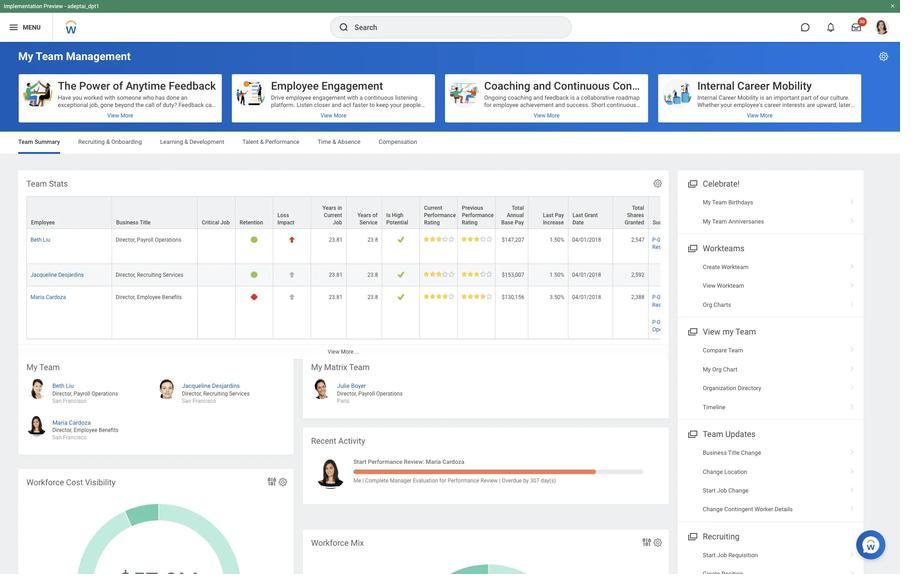 Task type: vqa. For each thing, say whether or not it's contained in the screenshot.
Type
no



Task type: describe. For each thing, give the bounding box(es) containing it.
p-00004 vice president, human resources - logan mcneil link inside items selected "list"
[[653, 293, 729, 308]]

years of service column header
[[347, 196, 382, 230]]

menu group image
[[686, 326, 699, 338]]

others.
[[188, 116, 207, 123]]

call
[[145, 102, 155, 108]]

directory
[[738, 385, 762, 392]]

jacqueline desjardins list item
[[156, 379, 286, 405]]

2,388
[[632, 295, 645, 301]]

chevron right image for job
[[847, 484, 859, 494]]

create workteam link
[[678, 258, 864, 277]]

04/01/2018 for 2,388
[[572, 295, 602, 301]]

paris
[[337, 398, 350, 405]]

maria cardoza list item
[[26, 416, 156, 442]]

jacqueline desjardins link for team stats 'element'
[[31, 270, 84, 279]]

total annual base pay button
[[496, 197, 528, 229]]

for inside ongoing coaching and feedback is a collaborative roadmap for employee achievement and success.  short continuous feedback cycles to plan, act, access and modify provides acknowledgement, correction and positive outcomes.
[[484, 102, 492, 108]]

duty?
[[163, 102, 177, 108]]

francisco for cardoza
[[63, 435, 87, 441]]

director, for director, recruiting services
[[116, 272, 136, 279]]

critical
[[202, 220, 219, 226]]

meets expectations - performance in line with a solid team contributor. image for $147,207
[[424, 237, 455, 242]]

0 horizontal spatial feedback
[[484, 109, 509, 116]]

who
[[143, 94, 154, 101]]

director, for director, employee benefits
[[116, 295, 136, 301]]

& for recruiting
[[106, 139, 110, 145]]

francisco for desjardins
[[193, 398, 216, 405]]

gone
[[100, 102, 113, 108]]

beth liu list item
[[26, 379, 156, 405]]

loss impact column header
[[273, 196, 311, 230]]

absence
[[338, 139, 361, 145]]

employee inside the employee engagement button
[[271, 80, 319, 93]]

is high potential button
[[382, 197, 420, 229]]

to left the do
[[157, 109, 163, 116]]

23.8 for $130,156
[[368, 295, 378, 301]]

updates
[[726, 430, 756, 439]]

engagement
[[322, 80, 383, 93]]

cardoza for the maria cardoza link inside team stats 'element'
[[46, 295, 66, 301]]

timeline
[[703, 404, 726, 411]]

of inside years of service
[[373, 212, 378, 219]]

00004 inside items selected "list"
[[658, 295, 673, 301]]

collaborative
[[581, 94, 615, 101]]

years of service button
[[347, 197, 382, 229]]

maria cardoza link inside team stats 'element'
[[31, 293, 66, 301]]

Search Workday  search field
[[355, 17, 553, 37]]

director, payroll operations paris
[[337, 391, 403, 405]]

julie boyer link
[[337, 381, 366, 390]]

the loss of this employee would be moderate or significant to the organization. image
[[289, 294, 296, 301]]

cell for director, payroll operations
[[198, 229, 236, 264]]

critical job
[[202, 220, 230, 226]]

celebrate!
[[703, 179, 740, 189]]

menu group image for team updates
[[686, 428, 699, 440]]

beth liu inside 'list item'
[[52, 383, 74, 390]]

title for business title change
[[729, 450, 740, 457]]

better.
[[172, 109, 189, 116]]

cell for director, employee benefits
[[198, 287, 236, 339]]

director, employee benefits
[[116, 295, 182, 301]]

menu
[[23, 24, 41, 31]]

start job change
[[703, 488, 749, 494]]

complete
[[365, 478, 389, 484]]

notifications large image
[[827, 23, 836, 32]]

my for my matrix team
[[311, 363, 322, 372]]

demo_f070.png image
[[316, 459, 346, 490]]

workforce mix
[[311, 539, 364, 548]]

the loss of this employee would be moderate or significant to the organization. image
[[289, 272, 296, 279]]

hsing
[[701, 327, 715, 333]]

motivate
[[106, 109, 129, 116]]

row containing maria cardoza
[[26, 287, 735, 339]]

performance for previous performance rating
[[462, 212, 494, 219]]

current performance rating
[[424, 205, 456, 226]]

access
[[560, 109, 578, 116]]

menu banner
[[0, 0, 901, 42]]

employee column header
[[26, 196, 112, 230]]

organization directory link
[[678, 379, 864, 398]]

view for view more ...
[[328, 349, 340, 355]]

total shares granted column header
[[613, 196, 649, 230]]

0 vertical spatial of
[[113, 80, 123, 93]]

p- for 2nd p-00004 vice president, human resources - logan mcneil link from the bottom of the team stats 'element'
[[653, 237, 658, 243]]

performance left the review
[[448, 478, 479, 484]]

development
[[190, 139, 224, 145]]

1 vertical spatial org
[[713, 366, 722, 373]]

adeptai_dpt1
[[67, 3, 99, 10]]

maria cardoza for the maria cardoza link inside team stats 'element'
[[31, 295, 66, 301]]

chevron right image for title
[[847, 447, 859, 456]]

visibility
[[85, 478, 116, 488]]

chart
[[723, 366, 738, 373]]

workforce for workforce cost visibility
[[26, 478, 64, 488]]

my for my team
[[26, 363, 37, 372]]

beth inside team stats 'element'
[[31, 237, 42, 243]]

talent
[[243, 139, 259, 145]]

total for total shares granted
[[632, 205, 644, 212]]

previous performance rating column header
[[458, 196, 496, 230]]

ongoing
[[484, 94, 507, 101]]

job for start job requisition
[[717, 552, 727, 559]]

for inside recent activity element
[[440, 478, 447, 484]]

onboarding
[[111, 139, 142, 145]]

job inside years in current job
[[333, 220, 342, 226]]

configure workforce cost visibility image
[[278, 478, 288, 488]]

loss
[[278, 212, 289, 219]]

more
[[341, 349, 354, 355]]

continuous
[[554, 80, 610, 93]]

of inside the have you worked with someone who has done an exceptional job, gone beyond the call of duty?  feedback can inspire, uplift, and motivate recipients to do better.  remind your team to use 'anytime' feedback to recognize others.
[[156, 102, 161, 108]]

chevron right image for workteam
[[847, 280, 859, 289]]

start for start job change
[[703, 488, 716, 494]]

me
[[354, 478, 361, 484]]

this worker has a high retention risk - immediate action needed. image
[[251, 294, 258, 301]]

beth liu link inside row
[[31, 235, 50, 243]]

view workteam
[[703, 283, 745, 290]]

act,
[[549, 109, 558, 116]]

liu for beth liu "link" within 'list item'
[[66, 383, 74, 390]]

configure and view chart data image for workforce mix
[[642, 537, 653, 548]]

matrix
[[324, 363, 347, 372]]

maria inside recent activity element
[[426, 459, 441, 466]]

& for time
[[333, 139, 336, 145]]

employee engagement
[[271, 80, 383, 93]]

employee inside director, employee benefits san francisco
[[74, 428, 97, 434]]

& for talent
[[260, 139, 264, 145]]

services for director, recruiting services san francisco
[[229, 391, 250, 397]]

start for start job requisition
[[703, 552, 716, 559]]

my team
[[26, 363, 60, 372]]

years in current job
[[323, 205, 342, 226]]

change inside 'change location' link
[[703, 469, 723, 476]]

recognize
[[161, 116, 187, 123]]

04/01/2018 for 2,592
[[572, 272, 602, 279]]

jacqueline desjardins for "jacqueline desjardins" link in the jacqueline desjardins list item
[[182, 383, 240, 390]]

rating for current performance rating
[[424, 220, 440, 226]]

business title
[[116, 220, 151, 226]]

provides
[[611, 109, 633, 116]]

beth liu link inside 'list item'
[[52, 381, 74, 390]]

business title column header
[[112, 196, 198, 230]]

succession plans button
[[649, 197, 734, 229]]

maria for the maria cardoza link inside team stats 'element'
[[31, 295, 44, 301]]

jacqueline desjardins link for my team element at bottom
[[182, 381, 240, 390]]

business for business title
[[116, 220, 139, 226]]

coaching
[[508, 94, 532, 101]]

inbox large image
[[852, 23, 861, 32]]

2,547
[[632, 237, 645, 243]]

implementation preview -   adeptai_dpt1
[[4, 3, 99, 10]]

is high potential
[[386, 212, 408, 226]]

do
[[164, 109, 171, 116]]

workteams
[[703, 244, 745, 253]]

director, payroll operations
[[116, 237, 181, 243]]

the
[[58, 80, 76, 93]]

chevron right image for change contingent worker details
[[847, 503, 859, 512]]

mcneil inside items selected "list"
[[699, 302, 716, 308]]

human for 2nd p-00004 vice president, human resources - logan mcneil link from the bottom of the team stats 'element'
[[712, 237, 729, 243]]

to down uplift,
[[86, 116, 91, 123]]

1.50% for $147,207
[[550, 237, 565, 243]]

compare team
[[703, 347, 743, 354]]

san for jacqueline desjardins
[[182, 398, 191, 405]]

anniversaries
[[729, 218, 765, 225]]

performance for start performance review:  maria cardoza
[[368, 459, 403, 466]]

cycles
[[510, 109, 527, 116]]

my team management
[[18, 50, 131, 63]]

items selected list
[[653, 293, 731, 334]]

1 00004 from the top
[[658, 237, 673, 243]]

configure this page image
[[879, 51, 890, 62]]

p- for p-00004 vice president, human resources - logan mcneil link inside items selected "list"
[[653, 295, 658, 301]]

career
[[738, 80, 770, 93]]

director, for director, recruiting services san francisco
[[182, 391, 202, 397]]

the worker has been assessed as having high potential. image for $147,207
[[398, 237, 405, 243]]

justify image
[[8, 22, 19, 33]]

internal
[[698, 80, 735, 93]]

jacqueline for "jacqueline desjardins" link for team stats 'element'
[[31, 272, 57, 279]]

have you worked with someone who has done an exceptional job, gone beyond the call of duty?  feedback can inspire, uplift, and motivate recipients to do better.  remind your team to use 'anytime' feedback to recognize others.
[[58, 94, 215, 123]]

last for last pay increase
[[543, 212, 554, 219]]

employee inside the employee popup button
[[31, 220, 55, 226]]

the worker has been assessed as having high potential. image
[[398, 272, 405, 279]]

benefits for director, employee benefits
[[162, 295, 182, 301]]

current inside current performance rating
[[424, 205, 443, 212]]

julie boyer list item
[[311, 379, 486, 405]]

plans
[[683, 220, 696, 226]]

view for view workteam
[[703, 283, 716, 290]]

$153,007
[[502, 272, 525, 279]]

start for start performance review:  maria cardoza
[[354, 459, 367, 466]]

- up "p-00175 director, hr operations - robert hsing" link
[[680, 302, 681, 308]]

my team element
[[18, 354, 294, 455]]

0 vertical spatial feedback
[[545, 94, 569, 101]]

your
[[58, 116, 69, 123]]

last for last grant date
[[573, 212, 583, 219]]

...
[[355, 349, 359, 355]]

operations for director, payroll operations
[[155, 237, 181, 243]]

exceeds expectations - performance is excellent and generally surpassed expectations and required little to no supervision. image
[[424, 294, 455, 300]]

job for start job change
[[717, 488, 727, 494]]

shares
[[628, 212, 644, 219]]

talent & performance
[[243, 139, 300, 145]]

change inside change contingent worker details link
[[703, 506, 723, 513]]

307
[[530, 478, 540, 484]]

performance inside tab list
[[265, 139, 300, 145]]

jacqueline desjardins for "jacqueline desjardins" link for team stats 'element'
[[31, 272, 84, 279]]

compare team link
[[678, 342, 864, 360]]

team summary
[[18, 139, 60, 145]]

outcomes.
[[597, 116, 625, 123]]

positive
[[575, 116, 595, 123]]

previous performance rating
[[462, 205, 494, 226]]

julie
[[337, 383, 350, 390]]

liu for beth liu "link" in the row
[[43, 237, 50, 243]]



Task type: locate. For each thing, give the bounding box(es) containing it.
director,
[[116, 237, 136, 243], [116, 272, 136, 279], [116, 295, 136, 301], [674, 319, 694, 326], [52, 391, 72, 397], [182, 391, 202, 397], [337, 391, 357, 397], [52, 428, 72, 434]]

1 horizontal spatial workforce
[[311, 539, 349, 548]]

2 rating from the left
[[462, 220, 478, 226]]

1 the worker has been assessed as having high potential. image from the top
[[398, 237, 405, 243]]

change up the contingent
[[729, 488, 749, 494]]

menu group image for recruiting
[[686, 530, 699, 543]]

2 the worker has been assessed as having high potential. image from the top
[[398, 294, 405, 301]]

desjardins
[[58, 272, 84, 279], [212, 383, 240, 390]]

workteam
[[722, 264, 749, 271], [717, 283, 745, 290]]

resources inside items selected "list"
[[653, 302, 678, 308]]

1 horizontal spatial for
[[484, 102, 492, 108]]

1 horizontal spatial business
[[703, 450, 727, 457]]

menu group image left 'celebrate!'
[[686, 177, 699, 190]]

2 vice from the top
[[674, 295, 685, 301]]

impact
[[278, 220, 295, 226]]

years for current
[[323, 205, 336, 212]]

chevron right image inside compare team link
[[847, 344, 859, 353]]

list for view my team
[[678, 342, 864, 417]]

2 cell from the top
[[198, 264, 236, 287]]

president, down the plans
[[686, 237, 710, 243]]

1 vertical spatial title
[[729, 450, 740, 457]]

1 horizontal spatial current
[[424, 205, 443, 212]]

0 vertical spatial jacqueline desjardins
[[31, 272, 84, 279]]

team inside tab list
[[18, 139, 33, 145]]

23.8 for $153,007
[[368, 272, 378, 279]]

configure and view chart data image left configure workforce mix 'icon'
[[642, 537, 653, 548]]

configure and view chart data image left configure workforce cost visibility icon
[[267, 477, 278, 488]]

performance down previous
[[462, 212, 494, 219]]

president, inside items selected "list"
[[686, 295, 710, 301]]

vice inside items selected "list"
[[674, 295, 685, 301]]

search image
[[338, 22, 349, 33]]

1 vertical spatial beth liu
[[52, 383, 74, 390]]

meets expectations - performance in line with a solid team contributor. image
[[424, 237, 455, 242], [424, 272, 455, 277]]

1 rating from the left
[[424, 220, 440, 226]]

in
[[338, 205, 342, 212]]

jacqueline for "jacqueline desjardins" link in the jacqueline desjardins list item
[[182, 383, 211, 390]]

workteam for view workteam
[[717, 283, 745, 290]]

this worker has low retention risk. image
[[251, 237, 258, 243]]

0 vertical spatial title
[[140, 220, 151, 226]]

workforce inside "workforce cost visibility" element
[[26, 478, 64, 488]]

configure and view chart data image
[[267, 477, 278, 488], [642, 537, 653, 548]]

performance
[[265, 139, 300, 145], [424, 212, 456, 219], [462, 212, 494, 219], [368, 459, 403, 466], [448, 478, 479, 484]]

my for my team birthdays
[[703, 199, 711, 206]]

2 & from the left
[[185, 139, 188, 145]]

& right talent
[[260, 139, 264, 145]]

1 vice from the top
[[674, 237, 685, 243]]

5 chevron right image from the top
[[847, 503, 859, 512]]

maria for the maria cardoza link inside the maria cardoza list item
[[52, 420, 67, 426]]

1 vertical spatial beth
[[52, 383, 64, 390]]

2 04/01/2018 from the top
[[572, 272, 602, 279]]

1 horizontal spatial configure and view chart data image
[[642, 537, 653, 548]]

workteam down the 'workteams'
[[722, 264, 749, 271]]

last up increase
[[543, 212, 554, 219]]

0 vertical spatial current
[[424, 205, 443, 212]]

3 & from the left
[[260, 139, 264, 145]]

0 horizontal spatial last
[[543, 212, 554, 219]]

0 vertical spatial 00004
[[658, 237, 673, 243]]

4 chevron right image from the top
[[847, 382, 859, 391]]

0 vertical spatial cardoza
[[46, 295, 66, 301]]

rating for previous performance rating
[[462, 220, 478, 226]]

anytime
[[126, 80, 166, 93]]

chevron right image inside my org chart link
[[847, 363, 859, 372]]

& right learning
[[185, 139, 188, 145]]

meets expectations - performance in line with a solid team contributor. image down current performance rating
[[424, 237, 455, 242]]

& left onboarding
[[106, 139, 110, 145]]

8 chevron right image from the top
[[847, 484, 859, 494]]

services inside director, recruiting services san francisco
[[229, 391, 250, 397]]

payroll inside director, payroll operations paris
[[359, 391, 375, 397]]

chevron right image inside my team birthdays link
[[847, 196, 859, 205]]

cardoza for the maria cardoza link inside the maria cardoza list item
[[69, 420, 91, 426]]

0 horizontal spatial years
[[323, 205, 336, 212]]

of down has
[[156, 102, 161, 108]]

years in current job button
[[311, 197, 346, 229]]

p-00004 vice president, human resources - logan mcneil down the plans
[[653, 237, 729, 251]]

1 vertical spatial jacqueline desjardins link
[[182, 381, 240, 390]]

0 vertical spatial maria cardoza link
[[31, 293, 66, 301]]

pay inside last pay increase
[[555, 212, 564, 219]]

beth inside 'list item'
[[52, 383, 64, 390]]

chevron right image
[[847, 196, 859, 205], [847, 215, 859, 224], [847, 261, 859, 270], [847, 298, 859, 308], [847, 503, 859, 512], [847, 549, 859, 558]]

workforce for workforce mix
[[311, 539, 349, 548]]

4 menu group image from the top
[[686, 530, 699, 543]]

chevron right image inside create workteam link
[[847, 261, 859, 270]]

1 vertical spatial benefits
[[99, 428, 119, 434]]

0 horizontal spatial rating
[[424, 220, 440, 226]]

23.81 for director, employee benefits
[[329, 295, 343, 301]]

23.8 for $147,207
[[368, 237, 378, 243]]

workforce cost visibility element
[[18, 469, 294, 575]]

summary
[[35, 139, 60, 145]]

1 horizontal spatial |
[[499, 478, 501, 484]]

director, inside director, recruiting services san francisco
[[182, 391, 202, 397]]

menu group image for workteams
[[686, 242, 699, 254]]

list containing my team birthdays
[[678, 193, 864, 231]]

recent activity element
[[303, 428, 669, 505]]

2 vertical spatial start
[[703, 552, 716, 559]]

beth
[[31, 237, 42, 243], [52, 383, 64, 390]]

0 vertical spatial beth liu
[[31, 237, 50, 243]]

menu group image left team updates
[[686, 428, 699, 440]]

workteam down create workteam
[[717, 283, 745, 290]]

of up with
[[113, 80, 123, 93]]

beth liu up director, payroll operations san francisco
[[52, 383, 74, 390]]

p-00004 vice president, human resources - logan mcneil link
[[653, 235, 729, 251], [653, 293, 729, 308]]

cell left this worker has a high retention risk - immediate action needed. image
[[198, 287, 236, 339]]

the loss of this employee would be catastrophic or critical to the organization. image
[[289, 237, 296, 243]]

1 logan from the top
[[682, 244, 698, 251]]

logan for 2nd p-00004 vice president, human resources - logan mcneil link from the bottom of the team stats 'element'
[[682, 244, 698, 251]]

francisco inside director, recruiting services san francisco
[[193, 398, 216, 405]]

francisco inside director, payroll operations san francisco
[[63, 398, 87, 405]]

operations inside p-00175 director, hr operations - robert hsing
[[653, 327, 679, 333]]

cell
[[198, 229, 236, 264], [198, 264, 236, 287], [198, 287, 236, 339]]

benefits
[[162, 295, 182, 301], [99, 428, 119, 434]]

pay
[[555, 212, 564, 219], [515, 220, 524, 226]]

the
[[136, 102, 144, 108]]

3 p- from the top
[[653, 319, 658, 326]]

1 04/01/2018 from the top
[[572, 237, 602, 243]]

the worker has been assessed as having high potential. image for $130,156
[[398, 294, 405, 301]]

1 horizontal spatial of
[[156, 102, 161, 108]]

23.81 right the loss of this employee would be moderate or significant to the organization. image
[[329, 272, 343, 279]]

1 total from the left
[[512, 205, 524, 212]]

payroll inside director, payroll operations san francisco
[[74, 391, 90, 397]]

0 vertical spatial 23.81
[[329, 237, 343, 243]]

director, for director, payroll operations paris
[[337, 391, 357, 397]]

benefits inside team stats 'element'
[[162, 295, 182, 301]]

workforce left cost
[[26, 478, 64, 488]]

jacqueline desjardins inside row
[[31, 272, 84, 279]]

1 horizontal spatial beth liu
[[52, 383, 74, 390]]

start
[[354, 459, 367, 466], [703, 488, 716, 494], [703, 552, 716, 559]]

2 23.81 from the top
[[329, 272, 343, 279]]

1 vertical spatial years
[[358, 212, 371, 219]]

0 vertical spatial p-00004 vice president, human resources - logan mcneil
[[653, 237, 729, 251]]

cardoza inside recent activity element
[[443, 459, 465, 466]]

title inside popup button
[[140, 220, 151, 226]]

1 vertical spatial resources
[[653, 302, 678, 308]]

2 1.50% from the top
[[550, 272, 565, 279]]

view more ... link
[[18, 344, 669, 360]]

1 resources from the top
[[653, 244, 678, 251]]

change up the start job change
[[703, 469, 723, 476]]

for right evaluation
[[440, 478, 447, 484]]

4 & from the left
[[333, 139, 336, 145]]

director, payroll operations san francisco
[[52, 391, 118, 405]]

2 vertical spatial 04/01/2018
[[572, 295, 602, 301]]

last pay increase button
[[529, 197, 568, 229]]

menu group image
[[686, 177, 699, 190], [686, 242, 699, 254], [686, 428, 699, 440], [686, 530, 699, 543]]

1 horizontal spatial years
[[358, 212, 371, 219]]

1 menu group image from the top
[[686, 177, 699, 190]]

francisco for liu
[[63, 398, 87, 405]]

0 vertical spatial workforce
[[26, 478, 64, 488]]

the worker has been assessed as having high potential. image down potential
[[398, 237, 405, 243]]

team inside 'element'
[[26, 179, 47, 189]]

0 horizontal spatial jacqueline desjardins
[[31, 272, 84, 279]]

6 chevron right image from the top
[[847, 549, 859, 558]]

view left "more"
[[328, 349, 340, 355]]

row containing beth liu
[[26, 229, 735, 264]]

04/01/2018 for 2,547
[[572, 237, 602, 243]]

last inside last pay increase
[[543, 212, 554, 219]]

close environment banner image
[[891, 3, 896, 9]]

modify
[[591, 109, 609, 116]]

performance right talent
[[265, 139, 300, 145]]

0 horizontal spatial cardoza
[[46, 295, 66, 301]]

| right me
[[363, 478, 364, 484]]

feedback up act,
[[545, 94, 569, 101]]

workforce mix element
[[303, 530, 669, 575]]

p-00004 vice president, human resources - logan mcneil for 2nd p-00004 vice president, human resources - logan mcneil link from the bottom of the team stats 'element'
[[653, 237, 729, 251]]

operations inside director, payroll operations san francisco
[[92, 391, 118, 397]]

jacqueline desjardins link
[[31, 270, 84, 279], [182, 381, 240, 390]]

granted
[[625, 220, 644, 226]]

2 p-00004 vice president, human resources - logan mcneil link from the top
[[653, 293, 729, 308]]

maria cardoza inside row
[[31, 295, 66, 301]]

san for maria cardoza
[[52, 435, 62, 441]]

mcneil up hr
[[699, 302, 716, 308]]

2 mcneil from the top
[[699, 302, 716, 308]]

1 vertical spatial feedback
[[179, 102, 204, 108]]

chevron right image inside organization directory link
[[847, 382, 859, 391]]

row containing years in current job
[[26, 196, 735, 230]]

1 vertical spatial p-00004 vice president, human resources - logan mcneil
[[653, 295, 729, 308]]

menu group image for celebrate!
[[686, 177, 699, 190]]

to inside ongoing coaching and feedback is a collaborative roadmap for employee achievement and success.  short continuous feedback cycles to plan, act, access and modify provides acknowledgement, correction and positive outcomes.
[[528, 109, 534, 116]]

1 p-00004 vice president, human resources - logan mcneil link from the top
[[653, 235, 729, 251]]

view for view my team
[[703, 327, 721, 337]]

1 23.81 from the top
[[329, 237, 343, 243]]

total inside the 'total shares granted'
[[632, 205, 644, 212]]

2 vertical spatial 23.81
[[329, 295, 343, 301]]

2 horizontal spatial of
[[373, 212, 378, 219]]

jacqueline desjardins link inside jacqueline desjardins list item
[[182, 381, 240, 390]]

list inside my team element
[[26, 375, 286, 448]]

the worker has been assessed as having high potential. image
[[398, 237, 405, 243], [398, 294, 405, 301]]

0 vertical spatial maria
[[31, 295, 44, 301]]

my team birthdays
[[703, 199, 754, 206]]

years left in
[[323, 205, 336, 212]]

beth down "my team"
[[52, 383, 64, 390]]

retention column header
[[236, 196, 273, 230]]

this worker has low retention risk. image
[[251, 272, 258, 279]]

team updates
[[703, 430, 756, 439]]

last up date
[[573, 212, 583, 219]]

4 chevron right image from the top
[[847, 298, 859, 308]]

chevron right image inside timeline link
[[847, 401, 859, 410]]

main content containing my team management
[[0, 42, 901, 575]]

1 vertical spatial mcneil
[[699, 302, 716, 308]]

years up service
[[358, 212, 371, 219]]

remind
[[190, 109, 210, 116]]

start down change location
[[703, 488, 716, 494]]

0 horizontal spatial current
[[324, 212, 342, 219]]

maria cardoza for the maria cardoza link inside the maria cardoza list item
[[52, 420, 91, 426]]

benefits inside director, employee benefits san francisco
[[99, 428, 119, 434]]

23.81 down years in current job
[[329, 237, 343, 243]]

vice for 2nd p-00004 vice president, human resources - logan mcneil link from the bottom of the team stats 'element'
[[674, 237, 685, 243]]

1 horizontal spatial maria
[[52, 420, 67, 426]]

logan inside items selected "list"
[[682, 302, 698, 308]]

1 mcneil from the top
[[699, 244, 716, 251]]

mix
[[351, 539, 364, 548]]

1 vertical spatial 23.8
[[368, 272, 378, 279]]

performance left previous performance rating popup button
[[424, 212, 456, 219]]

1 1.50% from the top
[[550, 237, 565, 243]]

logan down the plans
[[682, 244, 698, 251]]

job,
[[90, 102, 99, 108]]

benefits down 'director, recruiting services'
[[162, 295, 182, 301]]

0 horizontal spatial beth liu
[[31, 237, 50, 243]]

start inside list
[[703, 488, 716, 494]]

23.81 for director, recruiting services
[[329, 272, 343, 279]]

2 vertical spatial 23.8
[[368, 295, 378, 301]]

'anytime'
[[103, 116, 126, 123]]

recent
[[311, 437, 337, 446]]

0 vertical spatial view
[[703, 283, 716, 290]]

business up director, payroll operations
[[116, 220, 139, 226]]

2 p-00004 vice president, human resources - logan mcneil from the top
[[653, 295, 729, 308]]

1 23.8 from the top
[[368, 237, 378, 243]]

3 chevron right image from the top
[[847, 261, 859, 270]]

2 horizontal spatial payroll
[[359, 391, 375, 397]]

0 horizontal spatial benefits
[[99, 428, 119, 434]]

0 vertical spatial pay
[[555, 212, 564, 219]]

beth liu link down employee 'column header'
[[31, 235, 50, 243]]

years inside years in current job
[[323, 205, 336, 212]]

chevron right image for team
[[847, 344, 859, 353]]

beth liu inside row
[[31, 237, 50, 243]]

director, for director, employee benefits san francisco
[[52, 428, 72, 434]]

director, inside director, employee benefits san francisco
[[52, 428, 72, 434]]

director, for director, payroll operations san francisco
[[52, 391, 72, 397]]

0 horizontal spatial beth
[[31, 237, 42, 243]]

liu down employee 'column header'
[[43, 237, 50, 243]]

1 human from the top
[[712, 237, 729, 243]]

1 horizontal spatial benefits
[[162, 295, 182, 301]]

beth liu link up director, payroll operations san francisco
[[52, 381, 74, 390]]

3 04/01/2018 from the top
[[572, 295, 602, 301]]

2 menu group image from the top
[[686, 242, 699, 254]]

2 vertical spatial feedback
[[128, 116, 153, 123]]

title for business title
[[140, 220, 151, 226]]

to down recipients
[[155, 116, 160, 123]]

1 vertical spatial 04/01/2018
[[572, 272, 602, 279]]

0 vertical spatial years
[[323, 205, 336, 212]]

to
[[157, 109, 163, 116], [528, 109, 534, 116], [86, 116, 91, 123], [155, 116, 160, 123]]

7 chevron right image from the top
[[847, 466, 859, 475]]

chevron right image for create workteam
[[847, 261, 859, 270]]

3 row from the top
[[26, 264, 735, 287]]

1 vertical spatial maria cardoza link
[[52, 418, 91, 426]]

3 23.8 from the top
[[368, 295, 378, 301]]

cell left this worker has low retention risk. icon on the left top of page
[[198, 264, 236, 287]]

configure team stats image
[[653, 179, 663, 189]]

change inside "start job change" link
[[729, 488, 749, 494]]

view workteam link
[[678, 277, 864, 296]]

my for my team anniversaries
[[703, 218, 711, 225]]

desjardins inside row
[[58, 272, 84, 279]]

coaching
[[484, 80, 531, 93]]

23.8
[[368, 237, 378, 243], [368, 272, 378, 279], [368, 295, 378, 301]]

create
[[703, 264, 720, 271]]

and inside the have you worked with someone who has done an exceptional job, gone beyond the call of duty?  feedback can inspire, uplift, and motivate recipients to do better.  remind your team to use 'anytime' feedback to recognize others.
[[94, 109, 104, 116]]

payroll inside team stats 'element'
[[137, 237, 154, 243]]

2 vertical spatial cardoza
[[443, 459, 465, 466]]

tab list containing team summary
[[9, 132, 891, 154]]

years inside years of service
[[358, 212, 371, 219]]

liu up director, payroll operations san francisco
[[66, 383, 74, 390]]

operations inside director, payroll operations paris
[[376, 391, 403, 397]]

0 vertical spatial logan
[[682, 244, 698, 251]]

operations
[[155, 237, 181, 243], [653, 327, 679, 333], [92, 391, 118, 397], [376, 391, 403, 397]]

rating right is high potential column header
[[424, 220, 440, 226]]

payroll down boyer
[[359, 391, 375, 397]]

2 vertical spatial maria
[[426, 459, 441, 466]]

1.50% for $153,007
[[550, 272, 565, 279]]

business title change link
[[678, 444, 864, 463]]

cell for director, recruiting services
[[198, 264, 236, 287]]

rating inside previous performance rating
[[462, 220, 478, 226]]

san inside director, payroll operations san francisco
[[52, 398, 62, 405]]

charts
[[714, 302, 732, 308]]

organization directory
[[703, 385, 762, 392]]

p- for "p-00175 director, hr operations - robert hsing" link
[[653, 319, 658, 326]]

business inside popup button
[[116, 220, 139, 226]]

2 p- from the top
[[653, 295, 658, 301]]

0 horizontal spatial jacqueline
[[31, 272, 57, 279]]

1 cell from the top
[[198, 229, 236, 264]]

chevron right image
[[847, 280, 859, 289], [847, 344, 859, 353], [847, 363, 859, 372], [847, 382, 859, 391], [847, 401, 859, 410], [847, 447, 859, 456], [847, 466, 859, 475], [847, 484, 859, 494], [847, 568, 859, 575]]

1 vertical spatial start
[[703, 488, 716, 494]]

job down change location
[[717, 488, 727, 494]]

- right preview
[[64, 3, 66, 10]]

start left requisition
[[703, 552, 716, 559]]

change inside business title change link
[[741, 450, 762, 457]]

acknowledgement,
[[484, 116, 534, 123]]

human for p-00004 vice president, human resources - logan mcneil link inside items selected "list"
[[712, 295, 729, 301]]

1 vertical spatial workforce
[[311, 539, 349, 548]]

menu group image right configure workforce mix 'icon'
[[686, 530, 699, 543]]

job for critical job
[[221, 220, 230, 226]]

operations for director, payroll operations paris
[[376, 391, 403, 397]]

view down create
[[703, 283, 716, 290]]

0 horizontal spatial payroll
[[74, 391, 90, 397]]

chevron right image inside view workteam link
[[847, 280, 859, 289]]

pay inside total annual base pay
[[515, 220, 524, 226]]

cell down 'critical job'
[[198, 229, 236, 264]]

to down achievement
[[528, 109, 534, 116]]

- inside menu banner
[[64, 3, 66, 10]]

1 vertical spatial pay
[[515, 220, 524, 226]]

my
[[18, 50, 33, 63], [703, 199, 711, 206], [703, 218, 711, 225], [26, 363, 37, 372], [311, 363, 322, 372], [703, 366, 711, 373]]

5 chevron right image from the top
[[847, 401, 859, 410]]

director, inside director, payroll operations paris
[[337, 391, 357, 397]]

birthdays
[[729, 199, 754, 206]]

list containing business title change
[[678, 444, 864, 519]]

total inside total annual base pay
[[512, 205, 524, 212]]

6 chevron right image from the top
[[847, 447, 859, 456]]

1 row from the top
[[26, 196, 735, 230]]

total up "shares"
[[632, 205, 644, 212]]

total up annual
[[512, 205, 524, 212]]

row containing jacqueline desjardins
[[26, 264, 735, 287]]

years in current job column header
[[311, 196, 347, 230]]

resources down succession
[[653, 244, 678, 251]]

change down the start job change
[[703, 506, 723, 513]]

workforce left mix
[[311, 539, 349, 548]]

years for service
[[358, 212, 371, 219]]

chevron right image inside "start job change" link
[[847, 484, 859, 494]]

recruiting inside team stats 'element'
[[137, 272, 162, 279]]

me  |  complete manager evaluation for performance review  |  overdue by 307 day(s)
[[354, 478, 556, 484]]

job
[[221, 220, 230, 226], [333, 220, 342, 226], [717, 488, 727, 494], [717, 552, 727, 559]]

2 total from the left
[[632, 205, 644, 212]]

current inside years in current job
[[324, 212, 342, 219]]

beth liu down employee 'column header'
[[31, 237, 50, 243]]

president, for 2nd p-00004 vice president, human resources - logan mcneil link from the bottom of the team stats 'element'
[[686, 237, 710, 243]]

business for business title change
[[703, 450, 727, 457]]

1 horizontal spatial jacqueline desjardins
[[182, 383, 240, 390]]

change down updates
[[741, 450, 762, 457]]

critical job column header
[[198, 196, 236, 230]]

23.81 for director, payroll operations
[[329, 237, 343, 243]]

recruiting inside director, recruiting services san francisco
[[203, 391, 228, 397]]

org charts
[[703, 302, 732, 308]]

performance up complete
[[368, 459, 403, 466]]

my matrix team
[[311, 363, 370, 372]]

my for my team management
[[18, 50, 33, 63]]

employee engagement button
[[232, 74, 435, 123]]

0 vertical spatial president,
[[686, 237, 710, 243]]

is
[[386, 212, 391, 219]]

services inside row
[[163, 272, 184, 279]]

internal career mobility
[[698, 80, 812, 93]]

last grant date column header
[[569, 196, 613, 230]]

view inside team stats 'element'
[[328, 349, 340, 355]]

change location
[[703, 469, 748, 476]]

evaluation
[[413, 478, 438, 484]]

1 chevron right image from the top
[[847, 280, 859, 289]]

3 menu group image from the top
[[686, 428, 699, 440]]

of up service
[[373, 212, 378, 219]]

1 vertical spatial cardoza
[[69, 420, 91, 426]]

critical job button
[[198, 197, 235, 229]]

team stats element
[[18, 170, 735, 360]]

list containing create workteam
[[678, 258, 864, 315]]

san for beth liu
[[52, 398, 62, 405]]

vice up "p-00175 director, hr operations - robert hsing" link
[[674, 295, 685, 301]]

list containing beth liu
[[26, 375, 286, 448]]

meets expectations - performance in line with a solid team contributor. image up the exceeds expectations - performance is excellent and generally surpassed expectations and required little to no supervision. image
[[424, 272, 455, 277]]

liu inside row
[[43, 237, 50, 243]]

mcneil up create
[[699, 244, 716, 251]]

start inside recent activity element
[[354, 459, 367, 466]]

2 human from the top
[[712, 295, 729, 301]]

2 meets expectations - performance in line with a solid team contributor. image from the top
[[424, 272, 455, 277]]

1 & from the left
[[106, 139, 110, 145]]

3 cell from the top
[[198, 287, 236, 339]]

3 23.81 from the top
[[329, 295, 343, 301]]

performance inside previous performance rating popup button
[[462, 212, 494, 219]]

list
[[678, 193, 864, 231], [678, 258, 864, 315], [678, 342, 864, 417], [26, 375, 286, 448], [678, 444, 864, 519]]

menu group image down the plans
[[686, 242, 699, 254]]

0 horizontal spatial for
[[440, 478, 447, 484]]

profile logan mcneil image
[[875, 20, 890, 36]]

change location link
[[678, 463, 864, 482]]

list containing compare team
[[678, 342, 864, 417]]

benefits down director, payroll operations san francisco
[[99, 428, 119, 434]]

view left my
[[703, 327, 721, 337]]

2 23.8 from the top
[[368, 272, 378, 279]]

0 vertical spatial desjardins
[[58, 272, 84, 279]]

chevron right image inside 'change location' link
[[847, 466, 859, 475]]

employee
[[493, 102, 519, 108]]

1.50% down increase
[[550, 237, 565, 243]]

chevron right image for directory
[[847, 382, 859, 391]]

business up change location
[[703, 450, 727, 457]]

recent activity
[[311, 437, 365, 446]]

human up the 'workteams'
[[712, 237, 729, 243]]

0 vertical spatial business
[[116, 220, 139, 226]]

1 | from the left
[[363, 478, 364, 484]]

change contingent worker details link
[[678, 501, 864, 519]]

1 horizontal spatial feedback
[[545, 94, 569, 101]]

overdue
[[502, 478, 522, 484]]

worked
[[84, 94, 103, 101]]

last inside last grant date
[[573, 212, 583, 219]]

start job requisition list
[[678, 546, 864, 575]]

chevron right image inside change contingent worker details link
[[847, 503, 859, 512]]

total annual base pay column header
[[496, 196, 529, 230]]

0 vertical spatial feedback
[[169, 80, 216, 93]]

director, inside director, payroll operations san francisco
[[52, 391, 72, 397]]

my for my org chart
[[703, 366, 711, 373]]

1 horizontal spatial desjardins
[[212, 383, 240, 390]]

p- inside p-00175 director, hr operations - robert hsing
[[653, 319, 658, 326]]

configure and view chart data image inside the workforce mix element
[[642, 537, 653, 548]]

main content
[[0, 42, 901, 575]]

0 vertical spatial jacqueline desjardins link
[[31, 270, 84, 279]]

feedback up an
[[169, 80, 216, 93]]

$130,156
[[502, 295, 525, 301]]

resources up 00175 at right
[[653, 302, 678, 308]]

4 row from the top
[[26, 287, 735, 339]]

pay up increase
[[555, 212, 564, 219]]

9 chevron right image from the top
[[847, 568, 859, 575]]

resources for p-00004 vice president, human resources - logan mcneil link inside items selected "list"
[[653, 302, 678, 308]]

1 vertical spatial 1.50%
[[550, 272, 565, 279]]

org left charts
[[703, 302, 713, 308]]

annual
[[507, 212, 524, 219]]

| right the review
[[499, 478, 501, 484]]

payroll for julie boyer
[[359, 391, 375, 397]]

logan up hr
[[682, 302, 698, 308]]

last pay increase column header
[[529, 196, 569, 230]]

desjardins for "jacqueline desjardins" link in the jacqueline desjardins list item
[[212, 383, 240, 390]]

tab list inside main content
[[9, 132, 891, 154]]

2 row from the top
[[26, 229, 735, 264]]

2 | from the left
[[499, 478, 501, 484]]

chevron right image for my team anniversaries
[[847, 215, 859, 224]]

president, for p-00004 vice president, human resources - logan mcneil link inside items selected "list"
[[686, 295, 710, 301]]

- down succession plans
[[680, 244, 681, 251]]

1 p-00004 vice president, human resources - logan mcneil from the top
[[653, 237, 729, 251]]

date
[[573, 220, 584, 226]]

the power of anytime feedback
[[58, 80, 216, 93]]

0 vertical spatial for
[[484, 102, 492, 108]]

current right is high potential column header
[[424, 205, 443, 212]]

last pay increase
[[543, 212, 564, 226]]

0 horizontal spatial business
[[116, 220, 139, 226]]

my matrix team element
[[303, 354, 669, 419]]

row
[[26, 196, 735, 230], [26, 229, 735, 264], [26, 264, 735, 287], [26, 287, 735, 339]]

have
[[58, 94, 71, 101]]

performance inside current performance rating "popup button"
[[424, 212, 456, 219]]

rating down previous
[[462, 220, 478, 226]]

0 vertical spatial p-00004 vice president, human resources - logan mcneil link
[[653, 235, 729, 251]]

current performance rating column header
[[420, 196, 458, 230]]

preview
[[44, 3, 63, 10]]

operations for director, payroll operations san francisco
[[92, 391, 118, 397]]

0 vertical spatial liu
[[43, 237, 50, 243]]

business title change
[[703, 450, 762, 457]]

1 president, from the top
[[686, 237, 710, 243]]

desjardins for "jacqueline desjardins" link for team stats 'element'
[[58, 272, 84, 279]]

1 last from the left
[[543, 212, 554, 219]]

title up location on the right bottom of the page
[[729, 450, 740, 457]]

0 horizontal spatial title
[[140, 220, 151, 226]]

director, employee benefits san francisco
[[52, 428, 119, 441]]

1 vertical spatial jacqueline desjardins
[[182, 383, 240, 390]]

current down in
[[324, 212, 342, 219]]

1 vertical spatial desjardins
[[212, 383, 240, 390]]

feedback down recipients
[[128, 116, 153, 123]]

for down ongoing
[[484, 102, 492, 108]]

business inside list
[[703, 450, 727, 457]]

total for total annual base pay
[[512, 205, 524, 212]]

0 vertical spatial beth
[[31, 237, 42, 243]]

30 button
[[847, 17, 867, 37]]

1 vertical spatial the worker has been assessed as having high potential. image
[[398, 294, 405, 301]]

p-00004 vice president, human resources - logan mcneil link up hr
[[653, 293, 729, 308]]

1 horizontal spatial payroll
[[137, 237, 154, 243]]

maria cardoza link inside maria cardoza list item
[[52, 418, 91, 426]]

0 vertical spatial meets expectations - performance in line with a solid team contributor. image
[[424, 237, 455, 242]]

chevron right image inside org charts link
[[847, 298, 859, 308]]

meets expectations - performance in line with a solid team contributor. image for $153,007
[[424, 272, 455, 277]]

director, for director, payroll operations
[[116, 237, 136, 243]]

1 horizontal spatial liu
[[66, 383, 74, 390]]

list for celebrate!
[[678, 193, 864, 231]]

beth down employee 'column header'
[[31, 237, 42, 243]]

1 vertical spatial feedback
[[484, 109, 509, 116]]

san inside director, recruiting services san francisco
[[182, 398, 191, 405]]

tab list
[[9, 132, 891, 154]]

start job change link
[[678, 482, 864, 501]]

logan for p-00004 vice president, human resources - logan mcneil link inside items selected "list"
[[682, 302, 698, 308]]

& for learning
[[185, 139, 188, 145]]

1 vertical spatial 23.81
[[329, 272, 343, 279]]

details
[[775, 506, 793, 513]]

list for team updates
[[678, 444, 864, 519]]

job inside start job requisition link
[[717, 552, 727, 559]]

0 horizontal spatial liu
[[43, 237, 50, 243]]

plan,
[[535, 109, 547, 116]]

1 chevron right image from the top
[[847, 196, 859, 205]]

configure workforce mix image
[[653, 538, 663, 548]]

start inside "list"
[[703, 552, 716, 559]]

3 chevron right image from the top
[[847, 363, 859, 372]]

cardoza inside list item
[[69, 420, 91, 426]]

0 horizontal spatial jacqueline desjardins link
[[31, 270, 84, 279]]

benefits for director, employee benefits san francisco
[[99, 428, 119, 434]]

services
[[163, 272, 184, 279], [229, 391, 250, 397]]

performance for current performance rating
[[424, 212, 456, 219]]

director, inside p-00175 director, hr operations - robert hsing
[[674, 319, 694, 326]]

1 horizontal spatial jacqueline
[[182, 383, 211, 390]]

1 meets expectations - performance in line with a solid team contributor. image from the top
[[424, 237, 455, 242]]

2 resources from the top
[[653, 302, 678, 308]]

payroll
[[137, 237, 154, 243], [74, 391, 90, 397], [359, 391, 375, 397]]

0 vertical spatial resources
[[653, 244, 678, 251]]

potential
[[386, 220, 408, 226]]

2 last from the left
[[573, 212, 583, 219]]

00004 up 00175 at right
[[658, 295, 673, 301]]

maria inside team stats 'element'
[[31, 295, 44, 301]]

23.81 right the loss of this employee would be moderate or significant to the organization. icon
[[329, 295, 343, 301]]

1 vertical spatial current
[[324, 212, 342, 219]]

learning
[[160, 139, 183, 145]]

start up me
[[354, 459, 367, 466]]

2 president, from the top
[[686, 295, 710, 301]]

feedback down an
[[179, 102, 204, 108]]

rating inside current performance rating
[[424, 220, 440, 226]]

requisition
[[729, 552, 758, 559]]

0 vertical spatial services
[[163, 272, 184, 279]]

1 p- from the top
[[653, 237, 658, 243]]

1 horizontal spatial rating
[[462, 220, 478, 226]]

2 chevron right image from the top
[[847, 344, 859, 353]]

resources for 2nd p-00004 vice president, human resources - logan mcneil link from the bottom of the team stats 'element'
[[653, 244, 678, 251]]

job inside 'critical job' popup button
[[221, 220, 230, 226]]

payroll down business title
[[137, 237, 154, 243]]

change
[[741, 450, 762, 457], [703, 469, 723, 476], [729, 488, 749, 494], [703, 506, 723, 513]]

chevron right image for org charts
[[847, 298, 859, 308]]

timeline link
[[678, 398, 864, 417]]

payroll up maria cardoza list item
[[74, 391, 90, 397]]

use
[[92, 116, 102, 123]]

0 vertical spatial benefits
[[162, 295, 182, 301]]

2 vertical spatial of
[[373, 212, 378, 219]]

mobility
[[773, 80, 812, 93]]

job left requisition
[[717, 552, 727, 559]]

0 vertical spatial org
[[703, 302, 713, 308]]

- left robert
[[681, 327, 682, 333]]

1 vertical spatial 00004
[[658, 295, 673, 301]]

& right time
[[333, 139, 336, 145]]

chevron right image inside business title change link
[[847, 447, 859, 456]]

chevron right image inside start job requisition "list"
[[847, 568, 859, 575]]

management
[[66, 50, 131, 63]]

payroll for beth liu
[[74, 391, 90, 397]]

is high potential column header
[[382, 196, 420, 230]]

chevron right image for start job requisition
[[847, 549, 859, 558]]

0 horizontal spatial maria
[[31, 295, 44, 301]]

2 00004 from the top
[[658, 295, 673, 301]]

2 chevron right image from the top
[[847, 215, 859, 224]]

2 logan from the top
[[682, 302, 698, 308]]

maria cardoza inside list item
[[52, 420, 91, 426]]

view inside list
[[703, 283, 716, 290]]

- inside p-00175 director, hr operations - robert hsing
[[681, 327, 682, 333]]

can
[[206, 102, 215, 108]]



